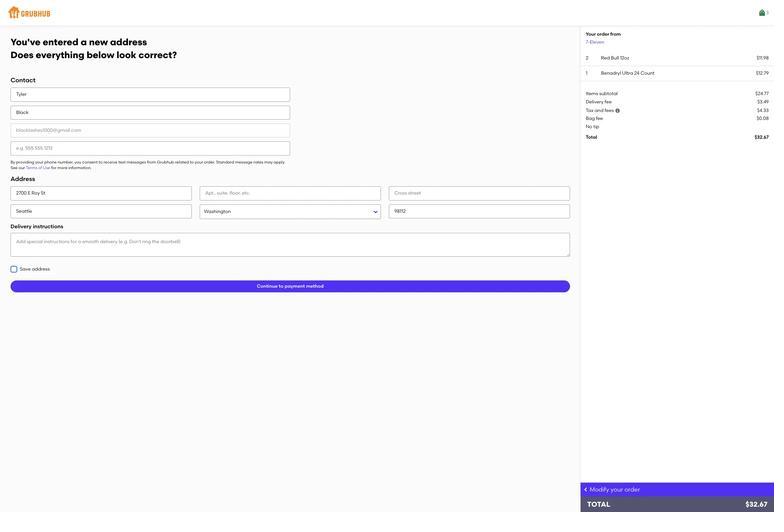 Task type: describe. For each thing, give the bounding box(es) containing it.
tax
[[586, 108, 594, 113]]

of
[[38, 166, 42, 170]]

delivery for delivery instructions
[[11, 223, 32, 230]]

1 vertical spatial total
[[588, 500, 611, 509]]

correct?
[[139, 49, 177, 60]]

see
[[11, 166, 18, 170]]

Phone telephone field
[[11, 142, 291, 156]]

for
[[51, 166, 56, 170]]

continue to payment method
[[257, 284, 324, 289]]

save
[[20, 266, 31, 272]]

no tip
[[586, 124, 600, 129]]

1 vertical spatial svg image
[[12, 267, 16, 271]]

message
[[235, 160, 253, 164]]

svg image
[[584, 487, 589, 492]]

does
[[11, 49, 34, 60]]

bull
[[612, 55, 620, 61]]

by providing your phone number, you consent to receive text messages from grubhub related to your order. standard message rates may apply. see our
[[11, 160, 286, 170]]

standard
[[216, 160, 234, 164]]

everything
[[36, 49, 85, 60]]

modify
[[590, 486, 610, 493]]

grubhub
[[157, 160, 174, 164]]

more
[[57, 166, 68, 170]]

related
[[175, 160, 189, 164]]

delivery fee
[[586, 99, 612, 105]]

$24.77
[[756, 91, 770, 97]]

7-eleven link
[[586, 39, 605, 45]]

1 vertical spatial order
[[625, 486, 641, 493]]

benadryl ultra 24 count
[[602, 70, 655, 76]]

benadryl
[[602, 70, 622, 76]]

3 button
[[759, 7, 770, 19]]

continue to payment method button
[[11, 281, 571, 293]]

contact
[[11, 76, 36, 84]]

rates
[[254, 160, 264, 164]]

City text field
[[11, 204, 192, 218]]

$0.08
[[758, 116, 770, 121]]

0 horizontal spatial your
[[35, 160, 44, 164]]

2 horizontal spatial your
[[611, 486, 624, 493]]

address inside you've entered a new address does everything below look correct?
[[110, 36, 147, 48]]

entered
[[43, 36, 79, 48]]

7-
[[586, 39, 590, 45]]

terms of use link
[[26, 166, 50, 170]]

Cross street text field
[[389, 187, 571, 200]]

red
[[602, 55, 611, 61]]

delivery for delivery fee
[[586, 99, 604, 105]]

modify your order
[[590, 486, 641, 493]]

receive
[[104, 160, 118, 164]]

items subtotal
[[586, 91, 618, 97]]

you've entered a new address does everything below look correct?
[[11, 36, 177, 60]]

no
[[586, 124, 593, 129]]

12oz
[[621, 55, 630, 61]]

you've
[[11, 36, 41, 48]]

terms of use for more information.
[[26, 166, 92, 170]]

phone
[[44, 160, 57, 164]]

continue
[[257, 284, 278, 289]]

our
[[19, 166, 25, 170]]

your order from 7-eleven
[[586, 31, 622, 45]]

1 horizontal spatial to
[[190, 160, 194, 164]]

$4.33
[[758, 108, 770, 113]]

main navigation navigation
[[0, 0, 775, 26]]

providing
[[16, 160, 34, 164]]

information.
[[68, 166, 92, 170]]

below
[[87, 49, 115, 60]]



Task type: vqa. For each thing, say whether or not it's contained in the screenshot.
the left Matcha
no



Task type: locate. For each thing, give the bounding box(es) containing it.
to right related on the left of the page
[[190, 160, 194, 164]]

bag
[[586, 116, 595, 121]]

Zip text field
[[389, 204, 571, 218]]

0 horizontal spatial address
[[32, 266, 50, 272]]

apply.
[[274, 160, 286, 164]]

0 horizontal spatial delivery
[[11, 223, 32, 230]]

terms
[[26, 166, 37, 170]]

address
[[110, 36, 147, 48], [32, 266, 50, 272]]

svg image right fees
[[616, 108, 621, 113]]

1
[[586, 70, 588, 76]]

fee for delivery fee
[[605, 99, 612, 105]]

Address 2 text field
[[200, 187, 381, 200]]

consent
[[82, 160, 98, 164]]

delivery left instructions
[[11, 223, 32, 230]]

2
[[586, 55, 589, 61]]

$11.98
[[758, 55, 770, 61]]

1 vertical spatial delivery
[[11, 223, 32, 230]]

fees
[[605, 108, 615, 113]]

Address 1 text field
[[11, 187, 192, 200]]

your
[[586, 31, 597, 37]]

delivery down the items
[[586, 99, 604, 105]]

by
[[11, 160, 15, 164]]

0 vertical spatial fee
[[605, 99, 612, 105]]

0 horizontal spatial from
[[147, 160, 156, 164]]

1 vertical spatial fee
[[597, 116, 604, 121]]

svg image
[[616, 108, 621, 113], [12, 267, 16, 271]]

0 vertical spatial total
[[586, 134, 598, 140]]

to left "payment"
[[279, 284, 284, 289]]

order
[[598, 31, 610, 37], [625, 486, 641, 493]]

order inside your order from 7-eleven
[[598, 31, 610, 37]]

ultra
[[623, 70, 634, 76]]

number,
[[58, 160, 74, 164]]

and
[[595, 108, 604, 113]]

you
[[75, 160, 81, 164]]

instructions
[[33, 223, 63, 230]]

1 vertical spatial address
[[32, 266, 50, 272]]

eleven
[[590, 39, 605, 45]]

Last name text field
[[11, 106, 291, 120]]

text
[[119, 160, 126, 164]]

0 vertical spatial svg image
[[616, 108, 621, 113]]

total down no tip
[[586, 134, 598, 140]]

may
[[265, 160, 273, 164]]

tax and fees
[[586, 108, 615, 113]]

total
[[586, 134, 598, 140], [588, 500, 611, 509]]

your
[[35, 160, 44, 164], [195, 160, 203, 164], [611, 486, 624, 493]]

1 horizontal spatial delivery
[[586, 99, 604, 105]]

from
[[611, 31, 622, 37], [147, 160, 156, 164]]

0 horizontal spatial to
[[99, 160, 103, 164]]

your right modify
[[611, 486, 624, 493]]

red bull 12oz
[[602, 55, 630, 61]]

0 horizontal spatial fee
[[597, 116, 604, 121]]

0 vertical spatial order
[[598, 31, 610, 37]]

messages
[[127, 160, 146, 164]]

fee down tax and fees
[[597, 116, 604, 121]]

save address
[[20, 266, 50, 272]]

use
[[43, 166, 50, 170]]

look
[[117, 49, 136, 60]]

Email email field
[[11, 124, 291, 138]]

payment
[[285, 284, 305, 289]]

delivery instructions
[[11, 223, 63, 230]]

2 horizontal spatial to
[[279, 284, 284, 289]]

bag fee
[[586, 116, 604, 121]]

items
[[586, 91, 599, 97]]

subtotal
[[600, 91, 618, 97]]

to
[[99, 160, 103, 164], [190, 160, 194, 164], [279, 284, 284, 289]]

svg image left save
[[12, 267, 16, 271]]

1 vertical spatial $32.67
[[746, 500, 768, 509]]

First name text field
[[11, 88, 291, 102]]

1 vertical spatial from
[[147, 160, 156, 164]]

your left order. at the top left of the page
[[195, 160, 203, 164]]

new
[[89, 36, 108, 48]]

1 horizontal spatial your
[[195, 160, 203, 164]]

fee
[[605, 99, 612, 105], [597, 116, 604, 121]]

tip
[[594, 124, 600, 129]]

from inside your order from 7-eleven
[[611, 31, 622, 37]]

fee down subtotal
[[605, 99, 612, 105]]

to inside continue to payment method button
[[279, 284, 284, 289]]

address right save
[[32, 266, 50, 272]]

1 horizontal spatial svg image
[[616, 108, 621, 113]]

total down modify
[[588, 500, 611, 509]]

order up eleven
[[598, 31, 610, 37]]

a
[[81, 36, 87, 48]]

$12.79
[[757, 70, 770, 76]]

order right modify
[[625, 486, 641, 493]]

1 horizontal spatial address
[[110, 36, 147, 48]]

0 vertical spatial address
[[110, 36, 147, 48]]

0 vertical spatial delivery
[[586, 99, 604, 105]]

1 horizontal spatial fee
[[605, 99, 612, 105]]

$3.49
[[758, 99, 770, 105]]

24
[[635, 70, 640, 76]]

to left receive
[[99, 160, 103, 164]]

address
[[11, 175, 35, 183]]

1 horizontal spatial order
[[625, 486, 641, 493]]

1 horizontal spatial from
[[611, 31, 622, 37]]

0 vertical spatial $32.67
[[755, 134, 770, 140]]

from up red bull 12oz
[[611, 31, 622, 37]]

Delivery instructions text field
[[11, 233, 571, 257]]

your up of
[[35, 160, 44, 164]]

3
[[767, 10, 770, 15]]

count
[[641, 70, 655, 76]]

0 horizontal spatial order
[[598, 31, 610, 37]]

method
[[306, 284, 324, 289]]

$32.67
[[755, 134, 770, 140], [746, 500, 768, 509]]

0 horizontal spatial svg image
[[12, 267, 16, 271]]

from inside by providing your phone number, you consent to receive text messages from grubhub related to your order. standard message rates may apply. see our
[[147, 160, 156, 164]]

address up 'look'
[[110, 36, 147, 48]]

order.
[[204, 160, 215, 164]]

from down phone phone field
[[147, 160, 156, 164]]

0 vertical spatial from
[[611, 31, 622, 37]]

delivery
[[586, 99, 604, 105], [11, 223, 32, 230]]

fee for bag fee
[[597, 116, 604, 121]]



